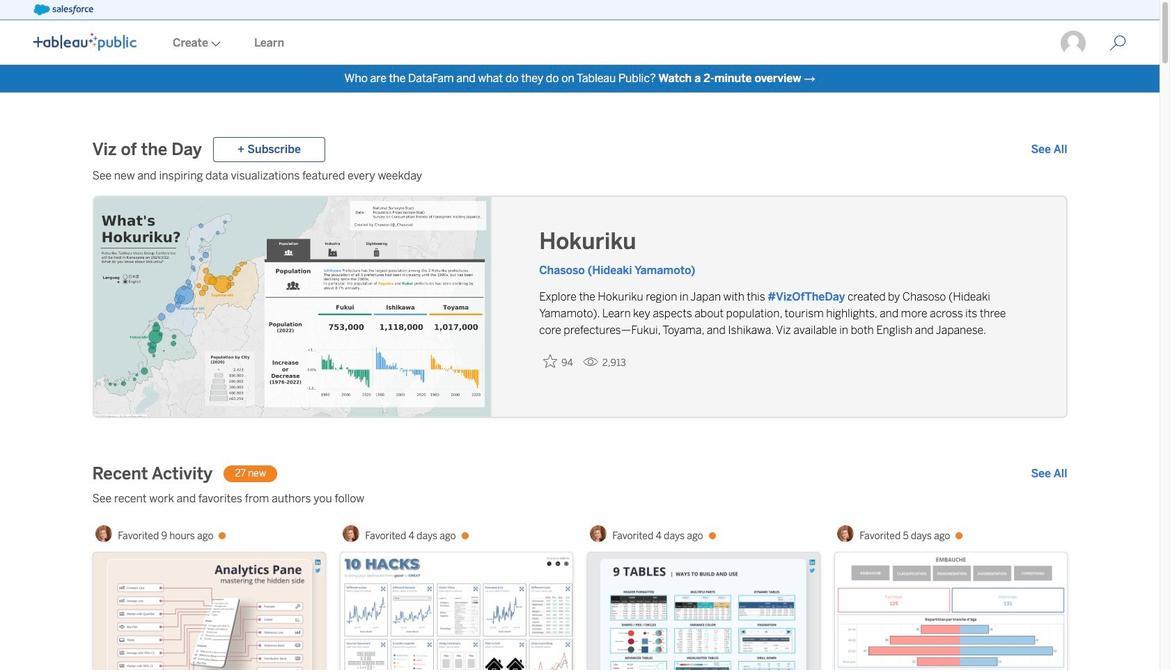 Task type: describe. For each thing, give the bounding box(es) containing it.
viz of the day heading
[[92, 139, 202, 161]]

workbook thumbnail image for third 'angela drucioc' image from the left
[[588, 553, 820, 671]]

see all viz of the day element
[[1031, 141, 1068, 158]]

2 angela drucioc image from the left
[[343, 526, 360, 543]]

see new and inspiring data visualizations featured every weekday element
[[92, 168, 1068, 185]]

workbook thumbnail image for first 'angela drucioc' image from the right
[[835, 553, 1067, 671]]

1 angela drucioc image from the left
[[96, 526, 112, 543]]

create image
[[208, 41, 221, 47]]

workbook thumbnail image for second 'angela drucioc' image
[[340, 553, 572, 671]]

see all recent activity element
[[1031, 466, 1068, 483]]

tableau public viz of the day image
[[94, 197, 492, 420]]



Task type: vqa. For each thing, say whether or not it's contained in the screenshot.
create image
yes



Task type: locate. For each thing, give the bounding box(es) containing it.
1 workbook thumbnail image from the left
[[93, 553, 325, 671]]

4 angela drucioc image from the left
[[838, 526, 854, 543]]

add favorite image
[[544, 355, 557, 369]]

2 workbook thumbnail image from the left
[[340, 553, 572, 671]]

tara.schultz image
[[1060, 29, 1088, 57]]

workbook thumbnail image
[[93, 553, 325, 671], [340, 553, 572, 671], [588, 553, 820, 671], [835, 553, 1067, 671]]

3 angela drucioc image from the left
[[590, 526, 607, 543]]

see recent work and favorites from authors you follow element
[[92, 491, 1068, 508]]

logo image
[[33, 33, 137, 51]]

recent activity heading
[[92, 463, 213, 486]]

salesforce logo image
[[33, 4, 93, 15]]

Add Favorite button
[[539, 350, 577, 373]]

4 workbook thumbnail image from the left
[[835, 553, 1067, 671]]

go to search image
[[1093, 35, 1143, 52]]

workbook thumbnail image for fourth 'angela drucioc' image from the right
[[93, 553, 325, 671]]

3 workbook thumbnail image from the left
[[588, 553, 820, 671]]

angela drucioc image
[[96, 526, 112, 543], [343, 526, 360, 543], [590, 526, 607, 543], [838, 526, 854, 543]]



